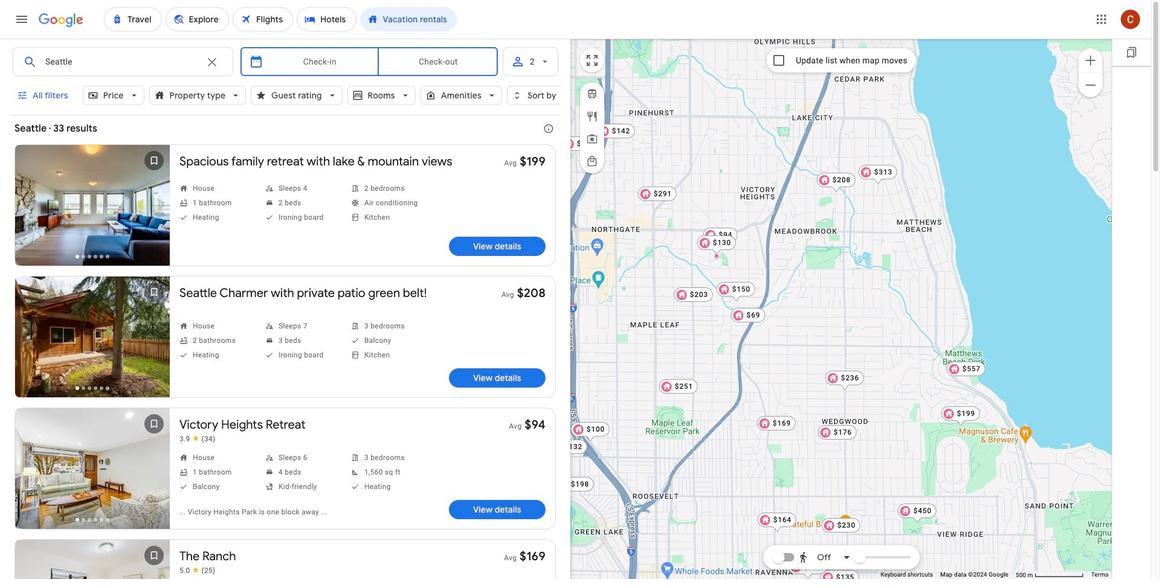 Task type: locate. For each thing, give the bounding box(es) containing it.
3 photos list from the top
[[15, 409, 170, 542]]

next image
[[140, 193, 169, 222], [140, 325, 169, 354], [140, 457, 169, 486]]

photo 1 image for back image related to save spacious family retreat with lake & mountain views to collection image
[[15, 145, 170, 266]]

1 photo 1 image from the top
[[15, 145, 170, 266]]

next image down save spacious family retreat with lake & mountain views to collection image
[[140, 193, 169, 222]]

back image
[[16, 457, 45, 486]]

2 back image from the top
[[16, 325, 45, 354]]

next image for save spacious family retreat with lake & mountain views to collection image
[[140, 193, 169, 222]]

1 vertical spatial back image
[[16, 325, 45, 354]]

2 next image from the top
[[140, 325, 169, 354]]

1 photos list from the top
[[15, 145, 170, 278]]

view larger map image
[[585, 53, 600, 68]]

photos list
[[15, 145, 170, 278], [15, 277, 170, 410], [15, 409, 170, 542], [15, 540, 170, 580]]

1 back image from the top
[[16, 193, 45, 222]]

photo 1 image for the save seattle charmer with private patio  green belt! to collection image's back image
[[15, 277, 170, 398]]

save victory heights retreat to collection image
[[140, 410, 169, 439]]

2 photo 1 image from the top
[[15, 277, 170, 398]]

save the ranch to collection image
[[140, 542, 169, 571]]

next image down save victory heights retreat to collection icon
[[140, 457, 169, 486]]

2 photos list from the top
[[15, 277, 170, 410]]

3 next image from the top
[[140, 457, 169, 486]]

zoom out map image
[[1084, 78, 1098, 92]]

3.9 out of 5 stars from 34 reviews image
[[180, 435, 215, 444]]

3 photo 1 image from the top
[[15, 409, 170, 529]]

back image for save spacious family retreat with lake & mountain views to collection image
[[16, 193, 45, 222]]

photos list for back icon
[[15, 409, 170, 542]]

1 vertical spatial next image
[[140, 325, 169, 354]]

2 vertical spatial next image
[[140, 457, 169, 486]]

main menu image
[[15, 12, 29, 27]]

next image down the save seattle charmer with private patio  green belt! to collection image
[[140, 325, 169, 354]]

1 next image from the top
[[140, 193, 169, 222]]

Check-out text field
[[388, 48, 488, 76]]

Search for places, hotels and more text field
[[45, 48, 198, 76]]

back image
[[16, 193, 45, 222], [16, 325, 45, 354]]

filters form
[[10, 39, 577, 122]]

0 vertical spatial next image
[[140, 193, 169, 222]]

0 vertical spatial back image
[[16, 193, 45, 222]]

photo 1 image
[[15, 145, 170, 266], [15, 277, 170, 398], [15, 409, 170, 529], [15, 540, 170, 580]]



Task type: describe. For each thing, give the bounding box(es) containing it.
4 photo 1 image from the top
[[15, 540, 170, 580]]

5 out of 5 stars from 25 reviews image
[[180, 566, 215, 576]]

clear image
[[205, 55, 219, 70]]

learn more about these results image
[[534, 114, 563, 143]]

photo 1 image for back icon
[[15, 409, 170, 529]]

zoom in map image
[[1084, 53, 1098, 67]]

save spacious family retreat with lake & mountain views to collection image
[[140, 146, 169, 175]]

next image for the save seattle charmer with private patio  green belt! to collection image
[[140, 325, 169, 354]]

map region
[[571, 39, 1113, 580]]

gorgeous retreat eco-friendly ne seattle! image
[[714, 254, 719, 258]]

back image for the save seattle charmer with private patio  green belt! to collection image
[[16, 325, 45, 354]]

photos list for the save seattle charmer with private patio  green belt! to collection image's back image
[[15, 277, 170, 410]]

next image for save victory heights retreat to collection icon
[[140, 457, 169, 486]]

save seattle charmer with private patio  green belt! to collection image
[[140, 278, 169, 307]]

4 photos list from the top
[[15, 540, 170, 580]]

Check-in text field
[[271, 48, 369, 76]]

photos list for back image related to save spacious family retreat with lake & mountain views to collection image
[[15, 145, 170, 278]]



Task type: vqa. For each thing, say whether or not it's contained in the screenshot.
topmost 897 US dollars text box
no



